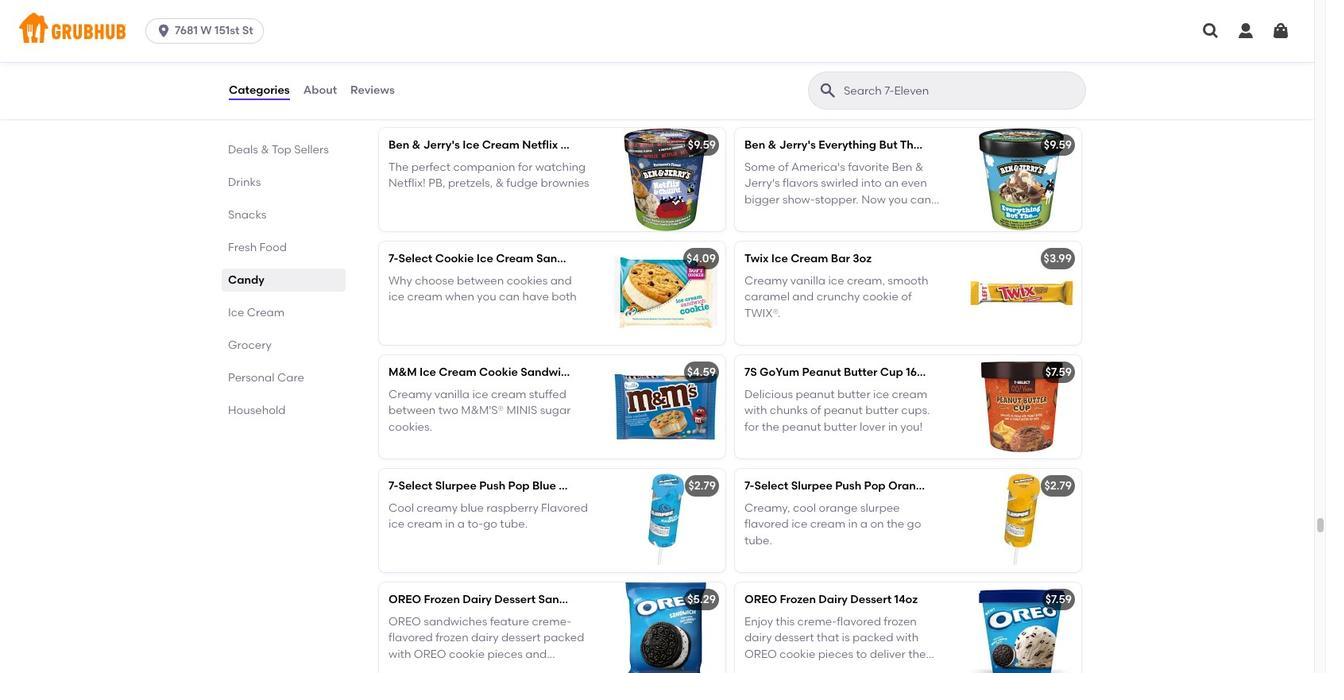 Task type: locate. For each thing, give the bounding box(es) containing it.
7s goyum peanut butter cup 16oz image
[[962, 355, 1081, 458]]

0 vertical spatial for
[[518, 160, 533, 174]]

pop for orange
[[864, 479, 886, 492]]

2 horizontal spatial 3oz
[[933, 479, 951, 492]]

that!
[[861, 95, 887, 109]]

packed
[[543, 631, 584, 645], [853, 631, 893, 645]]

0 vertical spatial vanilla
[[502, 63, 537, 76]]

1 vertical spatial two
[[507, 663, 527, 673]]

bar
[[831, 252, 850, 265]]

fudge inside the perfect companion for watching netflix! pb, pretzels, & fudge brownies
[[506, 177, 538, 190]]

0 horizontal spatial vanilla
[[435, 388, 470, 401]]

ice up fish.
[[858, 47, 874, 60]]

have
[[389, 63, 415, 76], [522, 290, 549, 304]]

cream down orange
[[810, 517, 846, 531]]

jerry's up bigger
[[745, 177, 780, 190]]

1 vertical spatial between
[[389, 404, 436, 417]]

1 go from the left
[[483, 517, 497, 531]]

for down the delicious
[[745, 420, 759, 433]]

ice down why
[[389, 290, 405, 304]]

twisted
[[851, 209, 890, 222]]

2 $2.79 from the left
[[1044, 479, 1072, 492]]

twix ice cream bar 3oz
[[745, 252, 872, 265]]

cream left bar
[[791, 252, 828, 265]]

between down 'sandwiches'
[[457, 663, 504, 673]]

a inside cool creamy blue raspberry flavored ice cream in a to-go tube.
[[457, 517, 465, 531]]

1 packed from the left
[[543, 631, 584, 645]]

1 vertical spatial cookie
[[479, 365, 518, 379]]

ben & jerry's phish food pint image
[[962, 14, 1081, 117]]

fudge down ben & jerry's ice cream netflix & chill'd 1 pt
[[506, 177, 538, 190]]

sandwich left 4.5oz
[[538, 592, 592, 606]]

0 vertical spatial flavored
[[745, 517, 789, 531]]

creme- right feature
[[532, 615, 571, 628]]

cookies.
[[389, 420, 432, 433]]

tube. inside cool creamy blue raspberry flavored ice cream in a to-go tube.
[[500, 517, 528, 531]]

vanilla up m&m's®
[[435, 388, 470, 401]]

jerry's for perfect
[[423, 138, 460, 152]]

and inside oreo sandwiches feature creme- flavored frozen dairy dessert packed with oreo cookie pieces and sandwiched between two big o
[[525, 647, 547, 661]]

chunks
[[770, 404, 808, 417]]

tube. inside creamy, cool orange slurpee flavored ice cream in a on the go tube.
[[745, 534, 772, 547]]

1 horizontal spatial packed
[[853, 631, 893, 645]]

crunchy
[[817, 290, 860, 304]]

dessert down feature
[[501, 631, 541, 645]]

1 vertical spatial you
[[477, 290, 496, 304]]

& up some
[[768, 138, 777, 152]]

now
[[861, 79, 886, 93], [861, 193, 886, 206]]

is inside first up, brookie dough! what we have here is a pint of vanilla and chocolate ice cream with brownie batter and cookie dough bits mixed in
[[445, 63, 452, 76]]

with
[[915, 47, 938, 60], [745, 404, 767, 417], [896, 631, 919, 645], [389, 647, 411, 661]]

decadent
[[745, 47, 798, 60]]

cream inside decadent chocolate ice cream with gooey marshmallow swirls, caramel swirls, and fudge fish. now there's nothing phishy about that!
[[877, 47, 912, 60]]

0 horizontal spatial creme-
[[532, 615, 571, 628]]

two
[[438, 404, 458, 417], [507, 663, 527, 673]]

in down batter
[[389, 111, 398, 125]]

sellers
[[294, 143, 329, 157]]

ice
[[858, 47, 874, 60], [828, 274, 844, 288], [389, 290, 405, 304], [472, 388, 488, 401], [873, 388, 889, 401], [389, 517, 405, 531], [792, 517, 808, 531]]

0 vertical spatial caramel
[[891, 63, 936, 76]]

& up the even
[[915, 160, 923, 174]]

the right on
[[887, 517, 904, 531]]

dairy down "enjoy" at the bottom of the page
[[745, 631, 772, 645]]

1 horizontal spatial $9.59
[[1044, 138, 1072, 152]]

0 horizontal spatial can
[[499, 290, 520, 304]]

1 vertical spatial $7.59
[[1045, 592, 1072, 606]]

$7.59 for enjoy this creme-flavored frozen dairy dessert that is packed with oreo cookie pieces to deliver the iconic oreo taste in every delici
[[1045, 592, 1072, 606]]

a left the to-
[[457, 517, 465, 531]]

blue
[[532, 479, 556, 492]]

dairy up 'sandwiches'
[[463, 592, 492, 606]]

and left crunchy
[[792, 290, 814, 304]]

0 vertical spatial swirls,
[[857, 63, 888, 76]]

minis
[[507, 404, 537, 417]]

1 horizontal spatial ben
[[745, 138, 765, 152]]

0 horizontal spatial cookie
[[435, 252, 474, 265]]

dairy
[[463, 592, 492, 606], [819, 592, 848, 606]]

ben up the the
[[389, 138, 409, 152]]

between inside 'why choose between cookies and ice cream when you can have both'
[[457, 274, 504, 288]]

flavored inside oreo sandwiches feature creme- flavored frozen dairy dessert packed with oreo cookie pieces and sandwiched between two big o
[[389, 631, 433, 645]]

0 horizontal spatial cookie
[[449, 647, 485, 661]]

dessert inside enjoy this creme-flavored frozen dairy dessert that is packed with oreo cookie pieces to deliver the iconic oreo taste in every delici
[[775, 631, 814, 645]]

packed up the big
[[543, 631, 584, 645]]

3oz right orange
[[933, 479, 951, 492]]

dessert inside oreo sandwiches feature creme- flavored frozen dairy dessert packed with oreo cookie pieces and sandwiched between two big o
[[501, 631, 541, 645]]

to-
[[467, 517, 483, 531]]

7- up why
[[389, 252, 398, 265]]

and up phishy
[[779, 79, 800, 93]]

7-select cookie ice cream sandwich 7oz image
[[606, 241, 725, 345]]

vanilla inside 'creamy vanilla ice cream stuffed between two m&m's® minis sugar cookies.'
[[435, 388, 470, 401]]

0 horizontal spatial the
[[762, 420, 779, 433]]

$2.79 for 7-select slurpee push pop blue raspberry 3oz
[[688, 479, 716, 492]]

on
[[870, 517, 884, 531]]

and up brownie
[[540, 63, 561, 76]]

with down the delicious
[[745, 404, 767, 417]]

go inside cool creamy blue raspberry flavored ice cream in a to-go tube.
[[483, 517, 497, 531]]

1 push from the left
[[479, 479, 505, 492]]

cream up there's
[[877, 47, 912, 60]]

1 pieces from the left
[[487, 647, 523, 661]]

have down cookies
[[522, 290, 549, 304]]

3oz
[[853, 252, 872, 265], [618, 479, 637, 492], [933, 479, 951, 492]]

ben & jerry's everything but the… pint image
[[962, 128, 1081, 231]]

pretzels,
[[448, 177, 493, 190]]

0 vertical spatial frozen
[[884, 615, 917, 628]]

frozen for sandwiches
[[424, 592, 460, 606]]

7-select go yum brookie dough image
[[606, 14, 725, 117]]

0 horizontal spatial svg image
[[1201, 21, 1220, 41]]

vanilla down twix ice cream bar 3oz
[[790, 274, 826, 288]]

151st
[[214, 24, 239, 37]]

2 $9.59 from the left
[[1044, 138, 1072, 152]]

1 creme- from the left
[[532, 615, 571, 628]]

two left m&m's®
[[438, 404, 458, 417]]

tube. down raspberry
[[500, 517, 528, 531]]

creamy inside creamy vanilla ice cream, smooth caramel and crunchy cookie of twix®.
[[745, 274, 788, 288]]

cool
[[793, 501, 816, 515]]

1 $7.59 from the top
[[1045, 365, 1072, 379]]

creamy down m&m on the bottom
[[389, 388, 432, 401]]

1 vertical spatial tube.
[[745, 534, 772, 547]]

0 horizontal spatial dairy
[[471, 631, 499, 645]]

1 horizontal spatial have
[[522, 290, 549, 304]]

slurpee up blue
[[435, 479, 477, 492]]

pop up raspberry
[[508, 479, 530, 492]]

2 creme- from the left
[[797, 615, 837, 628]]

is inside enjoy this creme-flavored frozen dairy dessert that is packed with oreo cookie pieces to deliver the iconic oreo taste in every delici
[[842, 631, 850, 645]]

ben
[[389, 138, 409, 152], [745, 138, 765, 152], [892, 160, 912, 174]]

2 pieces from the left
[[818, 647, 853, 661]]

1 horizontal spatial go
[[907, 517, 921, 531]]

1 $2.79 from the left
[[688, 479, 716, 492]]

svg image inside 7681 w 151st st button
[[156, 23, 172, 39]]

1 horizontal spatial caramel
[[891, 63, 936, 76]]

1 horizontal spatial swirls,
[[857, 63, 888, 76]]

&
[[412, 138, 421, 152], [561, 138, 569, 152], [768, 138, 777, 152], [261, 143, 269, 157], [915, 160, 923, 174], [495, 177, 504, 190]]

2 go from the left
[[907, 517, 921, 531]]

pieces down feature
[[487, 647, 523, 661]]

svg image
[[1236, 21, 1255, 41], [156, 23, 172, 39]]

cream up grocery in the left bottom of the page
[[247, 306, 285, 319]]

select up why
[[398, 252, 433, 265]]

caramel inside creamy vanilla ice cream, smooth caramel and crunchy cookie of twix®.
[[745, 290, 790, 304]]

for inside the perfect companion for watching netflix! pb, pretzels, & fudge brownies
[[518, 160, 533, 174]]

cookie dough bits
[[449, 95, 545, 109]]

with up deliver
[[896, 631, 919, 645]]

1 horizontal spatial two
[[507, 663, 527, 673]]

magnifying glass icon image
[[818, 81, 837, 100]]

fudge down marshmallow
[[803, 79, 835, 93]]

$9.59 for ben & jerry's ice cream netflix & chill'd 1 pt
[[688, 138, 716, 152]]

now down into
[[861, 193, 886, 206]]

2 vertical spatial vanilla
[[435, 388, 470, 401]]

1 vertical spatial caramel
[[745, 290, 790, 304]]

cookie up choose
[[435, 252, 474, 265]]

2 $7.59 from the top
[[1045, 592, 1072, 606]]

select up "cool"
[[398, 479, 433, 492]]

1 horizontal spatial the
[[887, 517, 904, 531]]

in down orange
[[848, 517, 858, 531]]

0 horizontal spatial caramel
[[745, 290, 790, 304]]

creamy
[[745, 274, 788, 288], [389, 388, 432, 401]]

vanilla for twix ice cream bar 3oz
[[790, 274, 826, 288]]

1 vertical spatial swirls,
[[745, 79, 776, 93]]

flavored down creamy,
[[745, 517, 789, 531]]

2 dessert from the left
[[850, 592, 892, 606]]

taste
[[815, 663, 842, 673]]

packed up to
[[853, 631, 893, 645]]

1 frozen from the left
[[424, 592, 460, 606]]

creamy inside 'creamy vanilla ice cream stuffed between two m&m's® minis sugar cookies.'
[[389, 388, 432, 401]]

3oz right bar
[[853, 252, 872, 265]]

0 horizontal spatial fudge
[[506, 177, 538, 190]]

now inside decadent chocolate ice cream with gooey marshmallow swirls, caramel swirls, and fudge fish. now there's nothing phishy about that!
[[861, 79, 886, 93]]

with inside delicious peanut butter ice cream with chunks of peanut butter cups. for the peanut butter lover in you!
[[745, 404, 767, 417]]

0 vertical spatial butter
[[837, 388, 871, 401]]

$2.79 for 7-select slurpee push pop orange 3oz
[[1044, 479, 1072, 492]]

the down chunks
[[762, 420, 779, 433]]

0 horizontal spatial you
[[477, 290, 496, 304]]

0 horizontal spatial for
[[518, 160, 533, 174]]

1 dairy from the left
[[471, 631, 499, 645]]

pop
[[508, 479, 530, 492], [864, 479, 886, 492]]

1 horizontal spatial dairy
[[819, 592, 848, 606]]

dairy for feature
[[463, 592, 492, 606]]

can up tandem!
[[910, 193, 931, 206]]

dairy inside enjoy this creme-flavored frozen dairy dessert that is packed with oreo cookie pieces to deliver the iconic oreo taste in every delici
[[745, 631, 772, 645]]

0 horizontal spatial pop
[[508, 479, 530, 492]]

select
[[398, 252, 433, 265], [398, 479, 433, 492], [754, 479, 788, 492]]

1 horizontal spatial frozen
[[780, 592, 816, 606]]

vanilla for m&m ice cream cookie sandwich 4oz
[[435, 388, 470, 401]]

1 vertical spatial frozen
[[436, 631, 469, 645]]

slurpee for creamy
[[435, 479, 477, 492]]

1 horizontal spatial dairy
[[745, 631, 772, 645]]

$5.29
[[687, 592, 716, 606]]

two inside 'creamy vanilla ice cream stuffed between two m&m's® minis sugar cookies.'
[[438, 404, 458, 417]]

$3.99
[[1044, 252, 1072, 265]]

tasty,
[[819, 209, 848, 222]]

3oz right raspberry
[[618, 479, 637, 492]]

ice inside delicious peanut butter ice cream with chunks of peanut butter cups. for the peanut butter lover in you!
[[873, 388, 889, 401]]

1 vertical spatial the
[[887, 517, 904, 531]]

sandwich up stuffed
[[521, 365, 574, 379]]

is right that on the right of page
[[842, 631, 850, 645]]

0 vertical spatial is
[[445, 63, 452, 76]]

1 vertical spatial sandwich
[[521, 365, 574, 379]]

the inside creamy, cool orange slurpee flavored ice cream in a on the go tube.
[[887, 517, 904, 531]]

dessert
[[501, 631, 541, 645], [775, 631, 814, 645]]

2 pop from the left
[[864, 479, 886, 492]]

in down show-
[[807, 209, 817, 222]]

with up there's
[[915, 47, 938, 60]]

choose
[[415, 274, 454, 288]]

in right taste on the bottom right of the page
[[845, 663, 854, 673]]

between inside oreo sandwiches feature creme- flavored frozen dairy dessert packed with oreo cookie pieces and sandwiched between two big o
[[457, 663, 504, 673]]

the right deliver
[[908, 647, 926, 661]]

chocolate ice
[[389, 79, 462, 93]]

in inside first up, brookie dough! what we have here is a pint of vanilla and chocolate ice cream with brownie batter and cookie dough bits mixed in
[[389, 111, 398, 125]]

0 horizontal spatial tube.
[[500, 517, 528, 531]]

ben up some
[[745, 138, 765, 152]]

caramel
[[891, 63, 936, 76], [745, 290, 790, 304]]

0 vertical spatial tube.
[[500, 517, 528, 531]]

ice right m&m on the bottom
[[420, 365, 436, 379]]

select up creamy,
[[754, 479, 788, 492]]

sandwich for dessert
[[538, 592, 592, 606]]

is
[[445, 63, 452, 76], [842, 631, 850, 645]]

creamy for twix
[[745, 274, 788, 288]]

caramel up there's
[[891, 63, 936, 76]]

a inside first up, brookie dough! what we have here is a pint of vanilla and chocolate ice cream with brownie batter and cookie dough bits mixed in
[[455, 63, 462, 76]]

1 horizontal spatial creamy
[[745, 274, 788, 288]]

1 pop from the left
[[508, 479, 530, 492]]

peanut down "peanut"
[[796, 388, 835, 401]]

2 horizontal spatial the
[[908, 647, 926, 661]]

2 push from the left
[[835, 479, 861, 492]]

0 horizontal spatial dessert
[[494, 592, 536, 606]]

pt
[[616, 138, 628, 152]]

0 vertical spatial now
[[861, 79, 886, 93]]

svg image
[[1201, 21, 1220, 41], [1271, 21, 1290, 41]]

1 slurpee from the left
[[435, 479, 477, 492]]

in left you!
[[888, 420, 898, 433]]

flavored up to
[[837, 615, 881, 628]]

orange
[[819, 501, 858, 515]]

vanilla inside creamy vanilla ice cream, smooth caramel and crunchy cookie of twix®.
[[790, 274, 826, 288]]

flavors
[[783, 177, 818, 190]]

deliver
[[870, 647, 906, 661]]

ice down "cool"
[[389, 517, 405, 531]]

0 horizontal spatial two
[[438, 404, 458, 417]]

0 vertical spatial peanut
[[796, 388, 835, 401]]

stopper.
[[815, 193, 859, 206]]

pop up "slurpee"
[[864, 479, 886, 492]]

0 horizontal spatial flavored
[[389, 631, 433, 645]]

1 $9.59 from the left
[[688, 138, 716, 152]]

1 vertical spatial creamy
[[389, 388, 432, 401]]

1 vertical spatial is
[[842, 631, 850, 645]]

the
[[389, 160, 409, 174]]

0 horizontal spatial packed
[[543, 631, 584, 645]]

you
[[888, 193, 908, 206], [477, 290, 496, 304]]

cream with
[[465, 79, 525, 93]]

two left the big
[[507, 663, 527, 673]]

there's
[[888, 79, 924, 93]]

1 vertical spatial can
[[499, 290, 520, 304]]

creamy
[[417, 501, 458, 515]]

2 vertical spatial flavored
[[389, 631, 433, 645]]

push up raspberry
[[479, 479, 505, 492]]

butter
[[837, 388, 871, 401], [865, 404, 899, 417], [824, 420, 857, 433]]

personal care
[[228, 371, 304, 385]]

cream inside delicious peanut butter ice cream with chunks of peanut butter cups. for the peanut butter lover in you!
[[892, 388, 927, 401]]

w
[[200, 24, 212, 37]]

jerry's for of
[[779, 138, 816, 152]]

mixed
[[547, 95, 580, 109]]

0 horizontal spatial push
[[479, 479, 505, 492]]

1 horizontal spatial vanilla
[[502, 63, 537, 76]]

slurpee up cool on the right of the page
[[791, 479, 833, 492]]

1 horizontal spatial cookie
[[479, 365, 518, 379]]

1 horizontal spatial frozen
[[884, 615, 917, 628]]

here
[[418, 63, 442, 76]]

2 frozen from the left
[[780, 592, 816, 606]]

7- for 7-select slurpee push pop blue raspberry 3oz
[[389, 479, 398, 492]]

0 horizontal spatial frozen
[[436, 631, 469, 645]]

can inside some of america's favorite ben & jerry's flavors swirled into an even bigger show-stopper. now you can enjoy them in tasty, twisted tandem!
[[910, 193, 931, 206]]

a inside creamy, cool orange slurpee flavored ice cream in a on the go tube.
[[860, 517, 868, 531]]

cream inside cool creamy blue raspberry flavored ice cream in a to-go tube.
[[407, 517, 443, 531]]

oreo frozen dairy dessert 14oz image
[[962, 582, 1081, 673]]

categories
[[229, 83, 290, 97]]

$2.79
[[688, 479, 716, 492], [1044, 479, 1072, 492]]

2 dessert from the left
[[775, 631, 814, 645]]

dessert for creme-
[[494, 592, 536, 606]]

oreo frozen dairy dessert sandwich 4.5oz image
[[606, 582, 725, 673]]

dairy down feature
[[471, 631, 499, 645]]

2 dairy from the left
[[819, 592, 848, 606]]

1 horizontal spatial fudge
[[803, 79, 835, 93]]

cups.
[[901, 404, 930, 417]]

Search 7-Eleven search field
[[842, 83, 1081, 99]]

0 horizontal spatial slurpee
[[435, 479, 477, 492]]

a
[[455, 63, 462, 76], [457, 517, 465, 531], [860, 517, 868, 531]]

2 slurpee from the left
[[791, 479, 833, 492]]

1 horizontal spatial pop
[[864, 479, 886, 492]]

m&m ice cream cookie sandwich 4oz image
[[606, 355, 725, 458]]

the
[[762, 420, 779, 433], [887, 517, 904, 531], [908, 647, 926, 661]]

oreo frozen dairy dessert 14oz
[[745, 592, 918, 606]]

for down netflix
[[518, 160, 533, 174]]

netflix!
[[389, 177, 426, 190]]

dessert left 14oz
[[850, 592, 892, 606]]

push up orange
[[835, 479, 861, 492]]

7- up "cool"
[[389, 479, 398, 492]]

1 vertical spatial peanut
[[824, 404, 863, 417]]

0 vertical spatial two
[[438, 404, 458, 417]]

1 dessert from the left
[[501, 631, 541, 645]]

0 horizontal spatial dairy
[[463, 592, 492, 606]]

go down blue
[[483, 517, 497, 531]]

america's
[[791, 160, 845, 174]]

0 vertical spatial you
[[888, 193, 908, 206]]

this
[[776, 615, 795, 628]]

1 horizontal spatial pieces
[[818, 647, 853, 661]]

can down cookies
[[499, 290, 520, 304]]

1 horizontal spatial svg image
[[1271, 21, 1290, 41]]

creme-
[[532, 615, 571, 628], [797, 615, 837, 628]]

jerry's up america's
[[779, 138, 816, 152]]

cookie up taste on the bottom right of the page
[[780, 647, 815, 661]]

batter
[[389, 95, 422, 109]]

ice down cup
[[873, 388, 889, 401]]

flavored up sandwiched
[[389, 631, 433, 645]]

frozen down 14oz
[[884, 615, 917, 628]]

1 svg image from the left
[[1201, 21, 1220, 41]]

$9.59 for ben & jerry's everything but the… pint
[[1044, 138, 1072, 152]]

0 horizontal spatial $9.59
[[688, 138, 716, 152]]

1 horizontal spatial is
[[842, 631, 850, 645]]

1 vertical spatial butter
[[865, 404, 899, 417]]

peanut up lover
[[824, 404, 863, 417]]

2 horizontal spatial flavored
[[837, 615, 881, 628]]

vanilla down what
[[502, 63, 537, 76]]

0 horizontal spatial frozen
[[424, 592, 460, 606]]

1 dairy from the left
[[463, 592, 492, 606]]

swirls,
[[857, 63, 888, 76], [745, 79, 776, 93]]

1 vertical spatial fudge
[[506, 177, 538, 190]]

with inside enjoy this creme-flavored frozen dairy dessert that is packed with oreo cookie pieces to deliver the iconic oreo taste in every delici
[[896, 631, 919, 645]]

cookie down cream,
[[863, 290, 899, 304]]

select for cool
[[398, 479, 433, 492]]

1 horizontal spatial $2.79
[[1044, 479, 1072, 492]]

caramel inside decadent chocolate ice cream with gooey marshmallow swirls, caramel swirls, and fudge fish. now there's nothing phishy about that!
[[891, 63, 936, 76]]

0 horizontal spatial ben
[[389, 138, 409, 152]]

2 packed from the left
[[853, 631, 893, 645]]

1 dessert from the left
[[494, 592, 536, 606]]

flavored inside creamy, cool orange slurpee flavored ice cream in a on the go tube.
[[745, 517, 789, 531]]

cream down creamy
[[407, 517, 443, 531]]

cream down choose
[[407, 290, 443, 304]]

2 horizontal spatial ben
[[892, 160, 912, 174]]

7- for 7-select slurpee push pop orange 3oz
[[745, 479, 754, 492]]

0 horizontal spatial pieces
[[487, 647, 523, 661]]

cool creamy blue raspberry flavored ice cream in a to-go tube.
[[389, 501, 588, 531]]

frozen for this
[[780, 592, 816, 606]]

flavored
[[541, 501, 588, 515]]

delicious
[[745, 388, 793, 401]]

0 horizontal spatial $2.79
[[688, 479, 716, 492]]

7681 w 151st st
[[175, 24, 253, 37]]

you right when
[[477, 290, 496, 304]]

& down companion
[[495, 177, 504, 190]]

vanilla inside first up, brookie dough! what we have here is a pint of vanilla and chocolate ice cream with brownie batter and cookie dough bits mixed in
[[502, 63, 537, 76]]

in inside cool creamy blue raspberry flavored ice cream in a to-go tube.
[[445, 517, 455, 531]]

and inside 'why choose between cookies and ice cream when you can have both'
[[550, 274, 572, 288]]

you inside some of america's favorite ben & jerry's flavors swirled into an even bigger show-stopper. now you can enjoy them in tasty, twisted tandem!
[[888, 193, 908, 206]]

dairy up that on the right of page
[[819, 592, 848, 606]]

a left on
[[860, 517, 868, 531]]

perfect
[[411, 160, 451, 174]]

2 vertical spatial between
[[457, 663, 504, 673]]

0 horizontal spatial go
[[483, 517, 497, 531]]

you down an
[[888, 193, 908, 206]]

tube. down creamy,
[[745, 534, 772, 547]]

fish.
[[837, 79, 859, 93]]

chocolate
[[801, 47, 856, 60]]

pieces up taste on the bottom right of the page
[[818, 647, 853, 661]]

with up sandwiched
[[389, 647, 411, 661]]

2 horizontal spatial vanilla
[[790, 274, 826, 288]]

butter up lover
[[865, 404, 899, 417]]

2 dairy from the left
[[745, 631, 772, 645]]

2 vertical spatial the
[[908, 647, 926, 661]]

peanut
[[796, 388, 835, 401], [824, 404, 863, 417], [782, 420, 821, 433]]

jerry's up perfect
[[423, 138, 460, 152]]

a for on
[[860, 517, 868, 531]]

0 vertical spatial the
[[762, 420, 779, 433]]

0 horizontal spatial swirls,
[[745, 79, 776, 93]]

creamy down twix at the top right
[[745, 274, 788, 288]]

0 vertical spatial $7.59
[[1045, 365, 1072, 379]]

1 vertical spatial now
[[861, 193, 886, 206]]

of inside delicious peanut butter ice cream with chunks of peanut butter cups. for the peanut butter lover in you!
[[810, 404, 821, 417]]

1 horizontal spatial tube.
[[745, 534, 772, 547]]

packed inside oreo sandwiches feature creme- flavored frozen dairy dessert packed with oreo cookie pieces and sandwiched between two big o
[[543, 631, 584, 645]]

butter left lover
[[824, 420, 857, 433]]

ice
[[463, 138, 479, 152], [477, 252, 493, 265], [771, 252, 788, 265], [228, 306, 244, 319], [420, 365, 436, 379]]

0 horizontal spatial is
[[445, 63, 452, 76]]

slurpee for cool
[[791, 479, 833, 492]]

2 vertical spatial peanut
[[782, 420, 821, 433]]

frozen inside oreo sandwiches feature creme- flavored frozen dairy dessert packed with oreo cookie pieces and sandwiched between two big o
[[436, 631, 469, 645]]



Task type: describe. For each thing, give the bounding box(es) containing it.
$4.59
[[687, 365, 716, 379]]

enjoy this creme-flavored frozen dairy dessert that is packed with oreo cookie pieces to deliver the iconic oreo taste in every delici
[[745, 615, 936, 673]]

with inside decadent chocolate ice cream with gooey marshmallow swirls, caramel swirls, and fudge fish. now there's nothing phishy about that!
[[915, 47, 938, 60]]

ben inside some of america's favorite ben & jerry's flavors swirled into an even bigger show-stopper. now you can enjoy them in tasty, twisted tandem!
[[892, 160, 912, 174]]

cookie inside enjoy this creme-flavored frozen dairy dessert that is packed with oreo cookie pieces to deliver the iconic oreo taste in every delici
[[780, 647, 815, 661]]

ben & jerry's everything but the… pint
[[745, 138, 953, 152]]

have inside 'why choose between cookies and ice cream when you can have both'
[[522, 290, 549, 304]]

companion
[[453, 160, 515, 174]]

decadent chocolate ice cream with gooey marshmallow swirls, caramel swirls, and fudge fish. now there's nothing phishy about that!
[[745, 47, 938, 109]]

1 horizontal spatial svg image
[[1236, 21, 1255, 41]]

2 vertical spatial butter
[[824, 420, 857, 433]]

& inside the perfect companion for watching netflix! pb, pretzels, & fudge brownies
[[495, 177, 504, 190]]

creamy, cool orange slurpee flavored ice cream in a on the go tube.
[[745, 501, 921, 547]]

cream up cookies
[[496, 252, 534, 265]]

can inside 'why choose between cookies and ice cream when you can have both'
[[499, 290, 520, 304]]

ice up 'why choose between cookies and ice cream when you can have both'
[[477, 252, 493, 265]]

about
[[303, 83, 337, 97]]

main navigation navigation
[[0, 0, 1314, 62]]

the perfect companion for watching netflix! pb, pretzels, & fudge brownies
[[389, 160, 589, 190]]

chill'd
[[572, 138, 607, 152]]

pop for blue
[[508, 479, 530, 492]]

7oz
[[593, 252, 611, 265]]

between inside 'creamy vanilla ice cream stuffed between two m&m's® minis sugar cookies.'
[[389, 404, 436, 417]]

watching
[[535, 160, 586, 174]]

ice cream
[[228, 306, 285, 319]]

snacks
[[228, 208, 266, 222]]

$4.09
[[687, 252, 716, 265]]

flavored for 7-select slurpee push pop orange 3oz
[[745, 517, 789, 531]]

7- for 7-select cookie ice cream sandwich 7oz
[[389, 252, 398, 265]]

enjoy
[[745, 615, 773, 628]]

categories button
[[228, 62, 291, 119]]

of inside some of america's favorite ben & jerry's flavors swirled into an even bigger show-stopper. now you can enjoy them in tasty, twisted tandem!
[[778, 160, 789, 174]]

reviews button
[[350, 62, 396, 119]]

pint
[[932, 138, 953, 152]]

some of america's favorite ben & jerry's flavors swirled into an even bigger show-stopper. now you can enjoy them in tasty, twisted tandem!
[[745, 160, 939, 222]]

a for to-
[[457, 517, 465, 531]]

when
[[445, 290, 474, 304]]

dairy for creme-
[[819, 592, 848, 606]]

7-select cookie ice cream sandwich 7oz
[[389, 252, 611, 265]]

pieces inside enjoy this creme-flavored frozen dairy dessert that is packed with oreo cookie pieces to deliver the iconic oreo taste in every delici
[[818, 647, 853, 661]]

frozen inside enjoy this creme-flavored frozen dairy dessert that is packed with oreo cookie pieces to deliver the iconic oreo taste in every delici
[[884, 615, 917, 628]]

two inside oreo sandwiches feature creme- flavored frozen dairy dessert packed with oreo cookie pieces and sandwiched between two big o
[[507, 663, 527, 673]]

ben for ben & jerry's ice cream netflix & chill'd 1 pt
[[389, 138, 409, 152]]

stuffed
[[529, 388, 566, 401]]

in inside enjoy this creme-flavored frozen dairy dessert that is packed with oreo cookie pieces to deliver the iconic oreo taste in every delici
[[845, 663, 854, 673]]

ben for ben & jerry's everything but the… pint
[[745, 138, 765, 152]]

ice inside cool creamy blue raspberry flavored ice cream in a to-go tube.
[[389, 517, 405, 531]]

cream inside creamy, cool orange slurpee flavored ice cream in a on the go tube.
[[810, 517, 846, 531]]

feature
[[490, 615, 529, 628]]

m&m's®
[[461, 404, 504, 417]]

cream inside 'creamy vanilla ice cream stuffed between two m&m's® minis sugar cookies.'
[[491, 388, 526, 401]]

creme- inside enjoy this creme-flavored frozen dairy dessert that is packed with oreo cookie pieces to deliver the iconic oreo taste in every delici
[[797, 615, 837, 628]]

ben & jerry's ice cream netflix & chill'd 1 pt image
[[606, 128, 725, 231]]

packed inside enjoy this creme-flavored frozen dairy dessert that is packed with oreo cookie pieces to deliver the iconic oreo taste in every delici
[[853, 631, 893, 645]]

the…
[[900, 138, 929, 152]]

cream up 'creamy vanilla ice cream stuffed between two m&m's® minis sugar cookies.'
[[439, 365, 476, 379]]

fudge inside decadent chocolate ice cream with gooey marshmallow swirls, caramel swirls, and fudge fish. now there's nothing phishy about that!
[[803, 79, 835, 93]]

push for orange
[[835, 479, 861, 492]]

for inside delicious peanut butter ice cream with chunks of peanut butter cups. for the peanut butter lover in you!
[[745, 420, 759, 433]]

dairy inside oreo sandwiches feature creme- flavored frozen dairy dessert packed with oreo cookie pieces and sandwiched between two big o
[[471, 631, 499, 645]]

creamy,
[[745, 501, 790, 515]]

pieces inside oreo sandwiches feature creme- flavored frozen dairy dessert packed with oreo cookie pieces and sandwiched between two big o
[[487, 647, 523, 661]]

them
[[776, 209, 804, 222]]

cream inside 'why choose between cookies and ice cream when you can have both'
[[407, 290, 443, 304]]

into
[[861, 177, 882, 190]]

goyum
[[760, 365, 799, 379]]

0 vertical spatial sandwich
[[536, 252, 590, 265]]

ice inside creamy, cool orange slurpee flavored ice cream in a on the go tube.
[[792, 517, 808, 531]]

slurpee
[[860, 501, 900, 515]]

ice down candy
[[228, 306, 244, 319]]

in inside creamy, cool orange slurpee flavored ice cream in a on the go tube.
[[848, 517, 858, 531]]

& up perfect
[[412, 138, 421, 152]]

about
[[826, 95, 858, 109]]

smooth
[[888, 274, 929, 288]]

7-select slurpee push pop blue raspberry 3oz
[[389, 479, 637, 492]]

7-select slurpee push pop blue raspberry 3oz image
[[606, 469, 725, 572]]

flavored inside enjoy this creme-flavored frozen dairy dessert that is packed with oreo cookie pieces to deliver the iconic oreo taste in every delici
[[837, 615, 881, 628]]

raspberry
[[559, 479, 615, 492]]

cup
[[880, 365, 903, 379]]

m&m
[[389, 365, 417, 379]]

with inside oreo sandwiches feature creme- flavored frozen dairy dessert packed with oreo cookie pieces and sandwiched between two big o
[[389, 647, 411, 661]]

$7.59 for delicious peanut butter ice cream with chunks of peanut butter cups. for the peanut butter lover in you!
[[1045, 365, 1072, 379]]

cookie inside oreo sandwiches feature creme- flavored frozen dairy dessert packed with oreo cookie pieces and sandwiched between two big o
[[449, 647, 485, 661]]

brownies
[[541, 177, 589, 190]]

ice inside 'why choose between cookies and ice cream when you can have both'
[[389, 290, 405, 304]]

& left top
[[261, 143, 269, 157]]

you inside 'why choose between cookies and ice cream when you can have both'
[[477, 290, 496, 304]]

sandwiched
[[389, 663, 454, 673]]

7-select slurpee push pop orange 3oz image
[[962, 469, 1081, 572]]

and inside decadent chocolate ice cream with gooey marshmallow swirls, caramel swirls, and fudge fish. now there's nothing phishy about that!
[[779, 79, 800, 93]]

decadent chocolate ice cream with gooey marshmallow swirls, caramel swirls, and fudge fish. now there's nothing phishy about that! button
[[735, 14, 1081, 117]]

and inside creamy vanilla ice cream, smooth caramel and crunchy cookie of twix®.
[[792, 290, 814, 304]]

household
[[228, 404, 286, 417]]

what
[[517, 47, 547, 60]]

creamy vanilla ice cream stuffed between two m&m's® minis sugar cookies.
[[389, 388, 571, 433]]

bigger
[[745, 193, 780, 206]]

cream up companion
[[482, 138, 520, 152]]

ice up companion
[[463, 138, 479, 152]]

cream,
[[847, 274, 885, 288]]

14oz
[[894, 592, 918, 606]]

peanut
[[802, 365, 841, 379]]

jerry's inside some of america's favorite ben & jerry's flavors swirled into an even bigger show-stopper. now you can enjoy them in tasty, twisted tandem!
[[745, 177, 780, 190]]

twix ice cream bar 3oz image
[[962, 241, 1081, 345]]

show-
[[782, 193, 815, 206]]

deals & top sellers
[[228, 143, 329, 157]]

you!
[[900, 420, 923, 433]]

ben & jerry's ice cream netflix & chill'd 1 pt
[[389, 138, 628, 152]]

orange
[[888, 479, 930, 492]]

have inside first up, brookie dough! what we have here is a pint of vanilla and chocolate ice cream with brownie batter and cookie dough bits mixed in
[[389, 63, 415, 76]]

a for pint
[[455, 63, 462, 76]]

every
[[857, 663, 886, 673]]

oreo sandwiches feature creme- flavored frozen dairy dessert packed with oreo cookie pieces and sandwiched between two big o
[[389, 615, 584, 673]]

go inside creamy, cool orange slurpee flavored ice cream in a on the go tube.
[[907, 517, 921, 531]]

creamy vanilla ice cream, smooth caramel and crunchy cookie of twix®.
[[745, 274, 929, 320]]

phishy
[[789, 95, 823, 109]]

ice inside decadent chocolate ice cream with gooey marshmallow swirls, caramel swirls, and fudge fish. now there's nothing phishy about that!
[[858, 47, 874, 60]]

creamy for m&m
[[389, 388, 432, 401]]

in inside some of america's favorite ben & jerry's flavors swirled into an even bigger show-stopper. now you can enjoy them in tasty, twisted tandem!
[[807, 209, 817, 222]]

0 horizontal spatial 3oz
[[618, 479, 637, 492]]

fresh
[[228, 241, 257, 254]]

4.5oz
[[595, 592, 624, 606]]

of inside first up, brookie dough! what we have here is a pint of vanilla and chocolate ice cream with brownie batter and cookie dough bits mixed in
[[489, 63, 499, 76]]

the inside enjoy this creme-flavored frozen dairy dessert that is packed with oreo cookie pieces to deliver the iconic oreo taste in every delici
[[908, 647, 926, 661]]

top
[[272, 143, 291, 157]]

and down chocolate ice
[[425, 95, 446, 109]]

deals
[[228, 143, 258, 157]]

flavored for oreo frozen dairy dessert sandwich 4.5oz
[[389, 631, 433, 645]]

twix
[[745, 252, 769, 265]]

in inside delicious peanut butter ice cream with chunks of peanut butter cups. for the peanut butter lover in you!
[[888, 420, 898, 433]]

delicious peanut butter ice cream with chunks of peanut butter cups. for the peanut butter lover in you!
[[745, 388, 930, 433]]

st
[[242, 24, 253, 37]]

select for creamy,
[[754, 479, 788, 492]]

iconic
[[745, 663, 777, 673]]

push for blue
[[479, 479, 505, 492]]

twix®.
[[745, 306, 781, 320]]

& inside some of america's favorite ben & jerry's flavors swirled into an even bigger show-stopper. now you can enjoy them in tasty, twisted tandem!
[[915, 160, 923, 174]]

& up watching
[[561, 138, 569, 152]]

4oz
[[577, 365, 596, 379]]

1
[[609, 138, 614, 152]]

1 horizontal spatial 3oz
[[853, 252, 872, 265]]

ice inside creamy vanilla ice cream, smooth caramel and crunchy cookie of twix®.
[[828, 274, 844, 288]]

7681 w 151st st button
[[145, 18, 270, 44]]

of inside creamy vanilla ice cream, smooth caramel and crunchy cookie of twix®.
[[901, 290, 912, 304]]

dessert for flavored
[[850, 592, 892, 606]]

ice inside 'creamy vanilla ice cream stuffed between two m&m's® minis sugar cookies.'
[[472, 388, 488, 401]]

sugar
[[540, 404, 571, 417]]

gooey
[[745, 63, 778, 76]]

blue
[[460, 501, 484, 515]]

2 svg image from the left
[[1271, 21, 1290, 41]]

an
[[885, 177, 899, 190]]

cookies
[[507, 274, 548, 288]]

care
[[277, 371, 304, 385]]

about button
[[302, 62, 338, 119]]

creme- inside oreo sandwiches feature creme- flavored frozen dairy dessert packed with oreo cookie pieces and sandwiched between two big o
[[532, 615, 571, 628]]

7681
[[175, 24, 198, 37]]

sandwich for cookie
[[521, 365, 574, 379]]

now inside some of america's favorite ben & jerry's flavors swirled into an even bigger show-stopper. now you can enjoy them in tasty, twisted tandem!
[[861, 193, 886, 206]]

cookie inside creamy vanilla ice cream, smooth caramel and crunchy cookie of twix®.
[[863, 290, 899, 304]]

ice right twix at the top right
[[771, 252, 788, 265]]

select for why
[[398, 252, 433, 265]]

fresh food
[[228, 241, 287, 254]]

reviews
[[350, 83, 395, 97]]

brownie
[[528, 79, 571, 93]]

the inside delicious peanut butter ice cream with chunks of peanut butter cups. for the peanut butter lover in you!
[[762, 420, 779, 433]]



Task type: vqa. For each thing, say whether or not it's contained in the screenshot.


